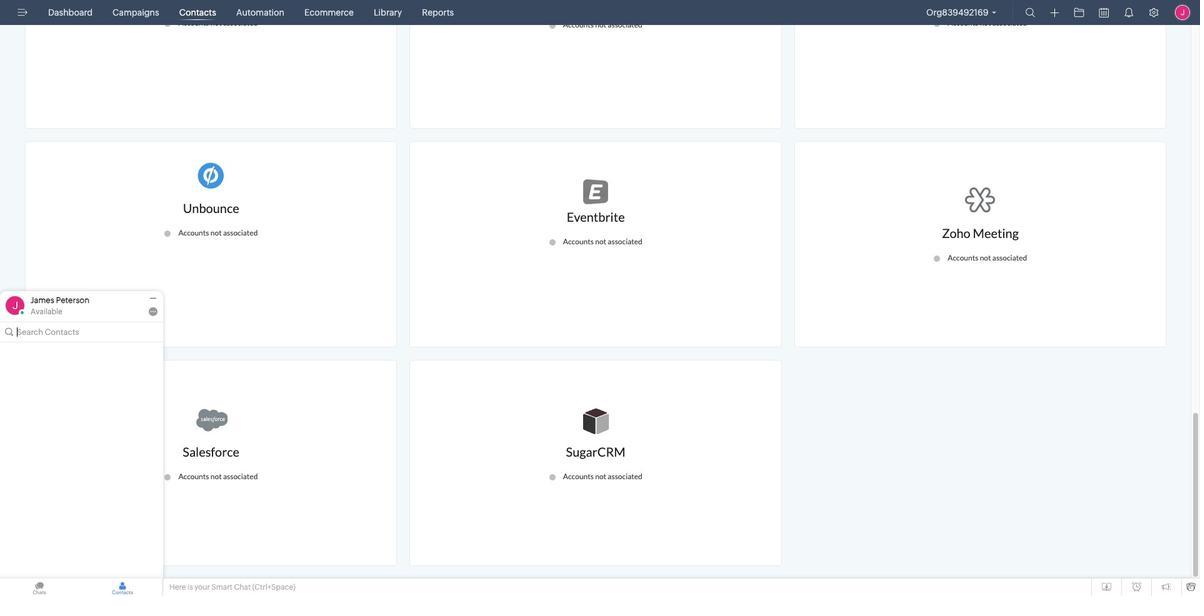 Task type: describe. For each thing, give the bounding box(es) containing it.
quick actions image
[[1051, 8, 1060, 18]]

calendar image
[[1100, 8, 1109, 18]]

org839492169
[[927, 8, 989, 18]]

peterson
[[56, 296, 89, 305]]

campaigns link
[[108, 0, 164, 25]]

james peterson
[[31, 296, 89, 305]]

contacts link
[[174, 0, 221, 25]]

contacts
[[179, 8, 216, 18]]

dashboard
[[48, 8, 93, 18]]

Search Contacts text field
[[17, 323, 147, 342]]

campaigns
[[113, 8, 159, 18]]

reports
[[422, 8, 454, 18]]

notifications image
[[1124, 8, 1134, 18]]

available
[[31, 308, 62, 316]]

library link
[[369, 0, 407, 25]]



Task type: locate. For each thing, give the bounding box(es) containing it.
reports link
[[417, 0, 459, 25]]

here is your smart chat (ctrl+space)
[[169, 583, 296, 592]]

(ctrl+space)
[[252, 583, 296, 592]]

search image
[[1026, 8, 1036, 18]]

ecommerce
[[305, 8, 354, 18]]

ecommerce link
[[300, 0, 359, 25]]

contacts image
[[83, 579, 162, 597]]

library
[[374, 8, 402, 18]]

smart
[[212, 583, 233, 592]]

james
[[31, 296, 54, 305]]

your
[[194, 583, 210, 592]]

here
[[169, 583, 186, 592]]

folder image
[[1075, 8, 1085, 18]]

automation
[[236, 8, 285, 18]]

is
[[188, 583, 193, 592]]

automation link
[[231, 0, 290, 25]]

chats image
[[0, 579, 79, 597]]

chat
[[234, 583, 251, 592]]

dashboard link
[[43, 0, 98, 25]]

configure settings image
[[1149, 8, 1159, 18]]



